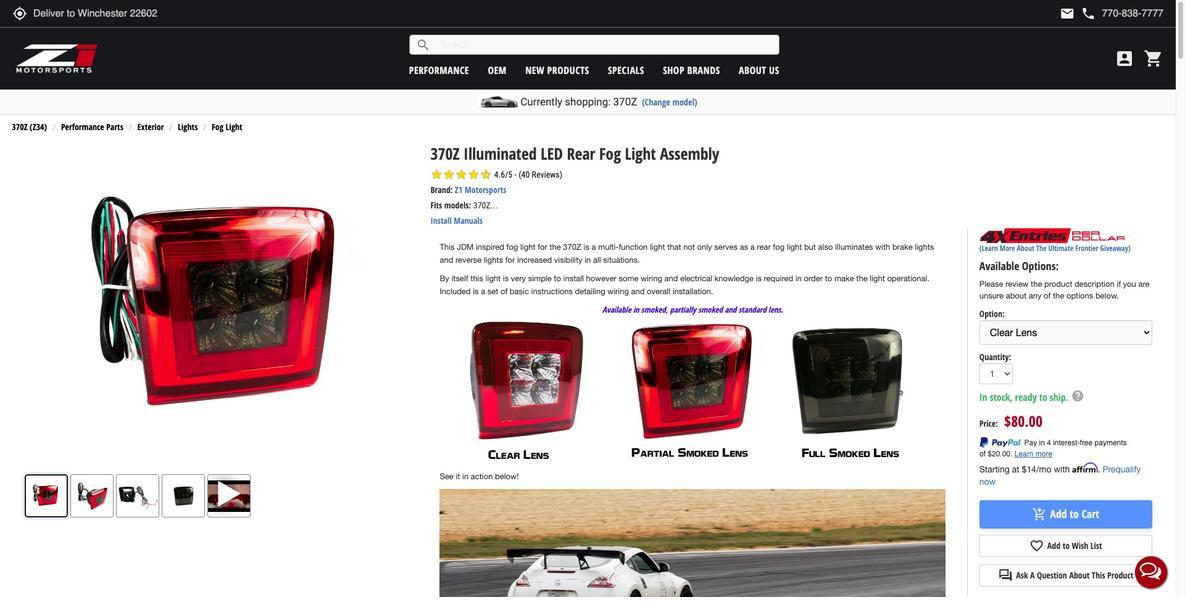 Task type: describe. For each thing, give the bounding box(es) containing it.
(change
[[642, 96, 670, 108]]

installation.
[[673, 287, 713, 296]]

more
[[1000, 243, 1015, 254]]

.
[[1098, 465, 1101, 475]]

370z inside 370z illuminated led rear fog light assembly star star star star star_half 4.6/5 - (40 reviews) brand: z1 motorsports fits models: 370z... install manuals
[[431, 143, 460, 165]]

quantity:
[[980, 351, 1012, 363]]

z1 motorsports logo image
[[15, 43, 98, 74]]

rear
[[757, 243, 771, 252]]

1 horizontal spatial a
[[592, 243, 596, 252]]

370z illuminated led rear fog light assembly star star star star star_half 4.6/5 - (40 reviews) brand: z1 motorsports fits models: 370z... install manuals
[[431, 143, 720, 227]]

lights
[[178, 121, 198, 133]]

increased
[[517, 255, 552, 265]]

and inside this jdm inspired fog light for the 370z is a multi-function light that not only serves as a rear fog light but also illuminates with brake lights and reverse lights for increased visibility in all situations.
[[440, 255, 453, 265]]

itself
[[452, 274, 468, 283]]

$14
[[1022, 465, 1037, 475]]

mail
[[1060, 6, 1075, 21]]

starting
[[980, 465, 1010, 475]]

see
[[440, 472, 454, 482]]

lens.
[[769, 305, 783, 316]]

available in smoked, partially smoked and standard lens.
[[603, 305, 783, 316]]

about inside "(learn more about the ultimate frontier giveaway) available options: please review the product description if you are unsure about any of the options below."
[[1017, 243, 1035, 254]]

fog inside 370z illuminated led rear fog light assembly star star star star star_half 4.6/5 - (40 reviews) brand: z1 motorsports fits models: 370z... install manuals
[[599, 143, 621, 165]]

help
[[1071, 390, 1085, 403]]

brand:
[[431, 184, 453, 196]]

(learn
[[980, 243, 998, 254]]

light left but
[[787, 243, 802, 252]]

but
[[804, 243, 816, 252]]

ready
[[1015, 391, 1037, 404]]

and right smoked
[[725, 305, 737, 316]]

electrical
[[680, 274, 713, 283]]

below.
[[1096, 291, 1119, 301]]

0 vertical spatial fog
[[212, 121, 224, 133]]

model)
[[673, 96, 698, 108]]

also
[[818, 243, 833, 252]]

options
[[1067, 291, 1094, 301]]

1 horizontal spatial for
[[538, 243, 548, 252]]

the down product
[[1053, 291, 1065, 301]]

brands
[[688, 63, 720, 77]]

operational.
[[888, 274, 930, 283]]

(z34)
[[30, 121, 47, 133]]

make
[[835, 274, 854, 283]]

and up "overall"
[[665, 274, 678, 283]]

370z inside this jdm inspired fog light for the 370z is a multi-function light that not only serves as a rear fog light but also illuminates with brake lights and reverse lights for increased visibility in all situations.
[[563, 243, 582, 252]]

my_location
[[12, 6, 27, 21]]

performance
[[61, 121, 104, 133]]

0 horizontal spatial about
[[739, 63, 767, 77]]

frontier
[[1076, 243, 1099, 254]]

action
[[471, 472, 493, 482]]

new products
[[526, 63, 589, 77]]

in left smoked,
[[633, 305, 639, 316]]

of inside "(learn more about the ultimate frontier giveaway) available options: please review the product description if you are unsure about any of the options below."
[[1044, 291, 1051, 301]]

serves
[[715, 243, 738, 252]]

shop
[[663, 63, 685, 77]]

of inside by itself this light is very simple to install however some wiring and electrical knowledge is required in order to make the light operational. included is a set of basic instructions detailing wiring and overall installation.
[[501, 287, 508, 296]]

light inside 370z illuminated led rear fog light assembly star star star star star_half 4.6/5 - (40 reviews) brand: z1 motorsports fits models: 370z... install manuals
[[625, 143, 656, 165]]

370z (z34) link
[[12, 121, 47, 133]]

exterior link
[[137, 121, 164, 133]]

giveaway)
[[1101, 243, 1131, 254]]

specials link
[[608, 63, 645, 77]]

$80.00
[[1005, 411, 1043, 431]]

illuminated
[[464, 143, 537, 165]]

available inside "(learn more about the ultimate frontier giveaway) available options: please review the product description if you are unsure about any of the options below."
[[980, 259, 1020, 274]]

1 star from the left
[[431, 169, 443, 181]]

to inside add_shopping_cart add to cart
[[1070, 507, 1079, 522]]

options:
[[1022, 259, 1059, 274]]

if
[[1117, 280, 1121, 289]]

light up set
[[486, 274, 501, 283]]

this inside question_answer ask a question about this product
[[1092, 570, 1106, 582]]

fog light
[[212, 121, 242, 133]]

are
[[1139, 280, 1150, 289]]

and down some
[[631, 287, 645, 296]]

add_shopping_cart add to cart
[[1033, 507, 1100, 522]]

0 vertical spatial wiring
[[641, 274, 662, 283]]

ultimate
[[1049, 243, 1074, 254]]

jdm
[[457, 243, 474, 252]]

2 star from the left
[[443, 169, 455, 181]]

to inside in stock, ready to ship. help
[[1040, 391, 1048, 404]]

370z...
[[473, 201, 498, 211]]

prequalify
[[1103, 465, 1141, 475]]

description
[[1075, 280, 1115, 289]]

affirm
[[1073, 463, 1098, 474]]

this jdm inspired fog light for the 370z is a multi-function light that not only serves as a rear fog light but also illuminates with brake lights and reverse lights for increased visibility in all situations.
[[440, 243, 934, 265]]

some
[[619, 274, 639, 283]]

that
[[668, 243, 681, 252]]

knowledge
[[715, 274, 754, 283]]

performance link
[[409, 63, 469, 77]]

account_box
[[1115, 49, 1135, 69]]

mail link
[[1060, 6, 1075, 21]]

to up the instructions
[[554, 274, 561, 283]]

370z (z34)
[[12, 121, 47, 133]]

shop brands link
[[663, 63, 720, 77]]

install manuals link
[[431, 215, 483, 227]]

search
[[416, 37, 431, 52]]

brake
[[893, 243, 913, 252]]

(learn more about the ultimate frontier giveaway) link
[[980, 243, 1131, 254]]

partially
[[670, 305, 696, 316]]

the inside this jdm inspired fog light for the 370z is a multi-function light that not only serves as a rear fog light but also illuminates with brake lights and reverse lights for increased visibility in all situations.
[[550, 243, 561, 252]]

motorsports
[[465, 184, 507, 196]]

Search search field
[[431, 35, 779, 54]]

you
[[1123, 280, 1137, 289]]

install
[[431, 215, 452, 227]]



Task type: vqa. For each thing, say whether or not it's contained in the screenshot.
liner on the top right of the page
no



Task type: locate. For each thing, give the bounding box(es) containing it.
1 horizontal spatial available
[[980, 259, 1020, 274]]

a inside by itself this light is very simple to install however some wiring and electrical knowledge is required in order to make the light operational. included is a set of basic instructions detailing wiring and overall installation.
[[481, 287, 485, 296]]

0 vertical spatial add
[[1050, 507, 1067, 522]]

0 horizontal spatial for
[[505, 255, 515, 265]]

lights right brake
[[915, 243, 934, 252]]

add inside add_shopping_cart add to cart
[[1050, 507, 1067, 522]]

phone link
[[1081, 6, 1164, 21]]

multi-
[[598, 243, 619, 252]]

1 horizontal spatial about
[[1017, 243, 1035, 254]]

is left multi- at right
[[584, 243, 590, 252]]

0 horizontal spatial this
[[440, 243, 455, 252]]

wiring up "overall"
[[641, 274, 662, 283]]

wish
[[1072, 540, 1089, 552]]

fog right inspired on the left of the page
[[507, 243, 518, 252]]

now
[[980, 478, 996, 487]]

is left required
[[756, 274, 762, 283]]

with right /mo
[[1054, 465, 1070, 475]]

in stock, ready to ship. help
[[980, 390, 1085, 404]]

a
[[1030, 570, 1035, 582]]

for
[[538, 243, 548, 252], [505, 255, 515, 265]]

wiring down some
[[608, 287, 629, 296]]

new products link
[[526, 63, 589, 77]]

price: $80.00
[[980, 411, 1043, 431]]

the up visibility
[[550, 243, 561, 252]]

available
[[980, 259, 1020, 274], [603, 305, 631, 316]]

and
[[440, 255, 453, 265], [665, 274, 678, 283], [631, 287, 645, 296], [725, 305, 737, 316]]

to inside favorite_border add to wish list
[[1063, 540, 1070, 552]]

(learn more about the ultimate frontier giveaway) available options: please review the product description if you are unsure about any of the options below.
[[980, 243, 1150, 301]]

and up the by
[[440, 255, 453, 265]]

0 horizontal spatial available
[[603, 305, 631, 316]]

to left cart
[[1070, 507, 1079, 522]]

3 star from the left
[[455, 169, 468, 181]]

to right order
[[825, 274, 832, 283]]

question_answer ask a question about this product
[[999, 569, 1134, 583]]

1 vertical spatial wiring
[[608, 287, 629, 296]]

performance
[[409, 63, 469, 77]]

about
[[739, 63, 767, 77], [1017, 243, 1035, 254], [1070, 570, 1090, 582]]

add_shopping_cart
[[1033, 508, 1047, 522]]

the inside by itself this light is very simple to install however some wiring and electrical knowledge is required in order to make the light operational. included is a set of basic instructions detailing wiring and overall installation.
[[857, 274, 868, 283]]

2 horizontal spatial about
[[1070, 570, 1090, 582]]

all
[[593, 255, 601, 265]]

this left 'jdm'
[[440, 243, 455, 252]]

question
[[1037, 570, 1068, 582]]

situations.
[[603, 255, 640, 265]]

light left operational.
[[870, 274, 885, 283]]

in right the it
[[462, 472, 469, 482]]

in
[[585, 255, 591, 265], [796, 274, 802, 283], [633, 305, 639, 316], [462, 472, 469, 482]]

a right as
[[751, 243, 755, 252]]

the
[[550, 243, 561, 252], [857, 274, 868, 283], [1031, 280, 1042, 289], [1053, 291, 1065, 301]]

detailing
[[575, 287, 606, 296]]

1 vertical spatial add
[[1048, 540, 1061, 552]]

0 horizontal spatial fog
[[507, 243, 518, 252]]

the
[[1037, 243, 1047, 254]]

add for add to wish list
[[1048, 540, 1061, 552]]

about inside question_answer ask a question about this product
[[1070, 570, 1090, 582]]

z1 motorsports link
[[455, 184, 507, 196]]

add right favorite_border
[[1048, 540, 1061, 552]]

fog right rear
[[773, 243, 785, 252]]

1 vertical spatial available
[[603, 305, 631, 316]]

of right set
[[501, 287, 508, 296]]

available down detailing
[[603, 305, 631, 316]]

see it in action below!
[[440, 472, 519, 482]]

0 horizontal spatial with
[[876, 243, 891, 252]]

performance parts link
[[61, 121, 123, 133]]

with left brake
[[876, 243, 891, 252]]

add inside favorite_border add to wish list
[[1048, 540, 1061, 552]]

question_answer
[[999, 569, 1013, 583]]

light left that
[[650, 243, 665, 252]]

1 horizontal spatial light
[[625, 143, 656, 165]]

required
[[764, 274, 794, 283]]

0 vertical spatial about
[[739, 63, 767, 77]]

overall
[[647, 287, 671, 296]]

0 horizontal spatial lights
[[484, 255, 503, 265]]

1 vertical spatial with
[[1054, 465, 1070, 475]]

for up increased
[[538, 243, 548, 252]]

is inside this jdm inspired fog light for the 370z is a multi-function light that not only serves as a rear fog light but also illuminates with brake lights and reverse lights for increased visibility in all situations.
[[584, 243, 590, 252]]

unsure
[[980, 291, 1004, 301]]

the up any
[[1031, 280, 1042, 289]]

370z up the brand:
[[431, 143, 460, 165]]

1 vertical spatial this
[[1092, 570, 1106, 582]]

1 horizontal spatial wiring
[[641, 274, 662, 283]]

0 horizontal spatial of
[[501, 287, 508, 296]]

370z up visibility
[[563, 243, 582, 252]]

0 vertical spatial for
[[538, 243, 548, 252]]

prequalify now
[[980, 465, 1141, 487]]

only
[[697, 243, 712, 252]]

by
[[440, 274, 449, 283]]

1 vertical spatial about
[[1017, 243, 1035, 254]]

about left us
[[739, 63, 767, 77]]

1 horizontal spatial this
[[1092, 570, 1106, 582]]

available down more
[[980, 259, 1020, 274]]

very
[[511, 274, 526, 283]]

1 vertical spatial fog
[[599, 143, 621, 165]]

0 vertical spatial light
[[226, 121, 242, 133]]

is
[[584, 243, 590, 252], [503, 274, 509, 283], [756, 274, 762, 283], [473, 287, 479, 296]]

0 vertical spatial this
[[440, 243, 455, 252]]

370z left the (z34)
[[12, 121, 28, 133]]

order
[[804, 274, 823, 283]]

2 fog from the left
[[773, 243, 785, 252]]

4.6/5 -
[[494, 170, 517, 180]]

ship.
[[1050, 391, 1069, 404]]

rear
[[567, 143, 595, 165]]

about left the
[[1017, 243, 1035, 254]]

a left set
[[481, 287, 485, 296]]

shopping_cart link
[[1141, 49, 1164, 69]]

shop brands
[[663, 63, 720, 77]]

in left order
[[796, 274, 802, 283]]

products
[[547, 63, 589, 77]]

in
[[980, 391, 988, 404]]

light up increased
[[520, 243, 536, 252]]

below!
[[495, 472, 519, 482]]

0 vertical spatial available
[[980, 259, 1020, 274]]

fits
[[431, 200, 442, 211]]

1 horizontal spatial fog
[[773, 243, 785, 252]]

1 fog from the left
[[507, 243, 518, 252]]

led
[[541, 143, 563, 165]]

is left very
[[503, 274, 509, 283]]

this left product
[[1092, 570, 1106, 582]]

simple
[[528, 274, 552, 283]]

any
[[1029, 291, 1042, 301]]

in inside this jdm inspired fog light for the 370z is a multi-function light that not only serves as a rear fog light but also illuminates with brake lights and reverse lights for increased visibility in all situations.
[[585, 255, 591, 265]]

shopping_cart
[[1144, 49, 1164, 69]]

light
[[226, 121, 242, 133], [625, 143, 656, 165]]

the right make
[[857, 274, 868, 283]]

0 vertical spatial with
[[876, 243, 891, 252]]

2 horizontal spatial a
[[751, 243, 755, 252]]

0 horizontal spatial fog
[[212, 121, 224, 133]]

price:
[[980, 418, 998, 429]]

370z left (change
[[613, 96, 637, 108]]

add for add to cart
[[1050, 507, 1067, 522]]

with inside this jdm inspired fog light for the 370z is a multi-function light that not only serves as a rear fog light but also illuminates with brake lights and reverse lights for increased visibility in all situations.
[[876, 243, 891, 252]]

currently shopping: 370z (change model)
[[521, 96, 698, 108]]

1 horizontal spatial fog
[[599, 143, 621, 165]]

visibility
[[554, 255, 583, 265]]

about right question
[[1070, 570, 1090, 582]]

instructions
[[531, 287, 573, 296]]

1 vertical spatial for
[[505, 255, 515, 265]]

prequalify now link
[[980, 465, 1141, 487]]

for up very
[[505, 255, 515, 265]]

in left all
[[585, 255, 591, 265]]

with inside starting at $14 /mo with affirm .
[[1054, 465, 1070, 475]]

phone
[[1081, 6, 1096, 21]]

to left wish
[[1063, 540, 1070, 552]]

add right add_shopping_cart
[[1050, 507, 1067, 522]]

product
[[1045, 280, 1073, 289]]

to left ship.
[[1040, 391, 1048, 404]]

light right lights link
[[226, 121, 242, 133]]

favorite_border add to wish list
[[1030, 539, 1102, 554]]

1 horizontal spatial with
[[1054, 465, 1070, 475]]

smoked
[[698, 305, 723, 316]]

it
[[456, 472, 460, 482]]

ask
[[1016, 570, 1028, 582]]

in inside by itself this light is very simple to install however some wiring and electrical knowledge is required in order to make the light operational. included is a set of basic instructions detailing wiring and overall installation.
[[796, 274, 802, 283]]

star
[[431, 169, 443, 181], [443, 169, 455, 181], [455, 169, 468, 181], [468, 169, 480, 181]]

0 horizontal spatial light
[[226, 121, 242, 133]]

account_box link
[[1112, 49, 1138, 69]]

0 horizontal spatial wiring
[[608, 287, 629, 296]]

this
[[440, 243, 455, 252], [1092, 570, 1106, 582]]

0 horizontal spatial a
[[481, 287, 485, 296]]

2 vertical spatial about
[[1070, 570, 1090, 582]]

1 horizontal spatial lights
[[915, 243, 934, 252]]

is down this
[[473, 287, 479, 296]]

fog right rear
[[599, 143, 621, 165]]

specials
[[608, 63, 645, 77]]

light left assembly
[[625, 143, 656, 165]]

0 vertical spatial lights
[[915, 243, 934, 252]]

a
[[592, 243, 596, 252], [751, 243, 755, 252], [481, 287, 485, 296]]

illuminates
[[835, 243, 873, 252]]

with
[[876, 243, 891, 252], [1054, 465, 1070, 475]]

shopping:
[[565, 96, 611, 108]]

new
[[526, 63, 545, 77]]

not
[[684, 243, 695, 252]]

1 vertical spatial lights
[[484, 255, 503, 265]]

lights down inspired on the left of the page
[[484, 255, 503, 265]]

4 star from the left
[[468, 169, 480, 181]]

1 vertical spatial light
[[625, 143, 656, 165]]

parts
[[106, 121, 123, 133]]

fog right lights link
[[212, 121, 224, 133]]

1 horizontal spatial of
[[1044, 291, 1051, 301]]

favorite_border
[[1030, 539, 1045, 554]]

however
[[586, 274, 617, 283]]

of right any
[[1044, 291, 1051, 301]]

a up all
[[592, 243, 596, 252]]

/mo
[[1037, 465, 1052, 475]]

this inside this jdm inspired fog light for the 370z is a multi-function light that not only serves as a rear fog light but also illuminates with brake lights and reverse lights for increased visibility in all situations.
[[440, 243, 455, 252]]

about us link
[[739, 63, 780, 77]]

stock,
[[990, 391, 1013, 404]]

at
[[1012, 465, 1020, 475]]



